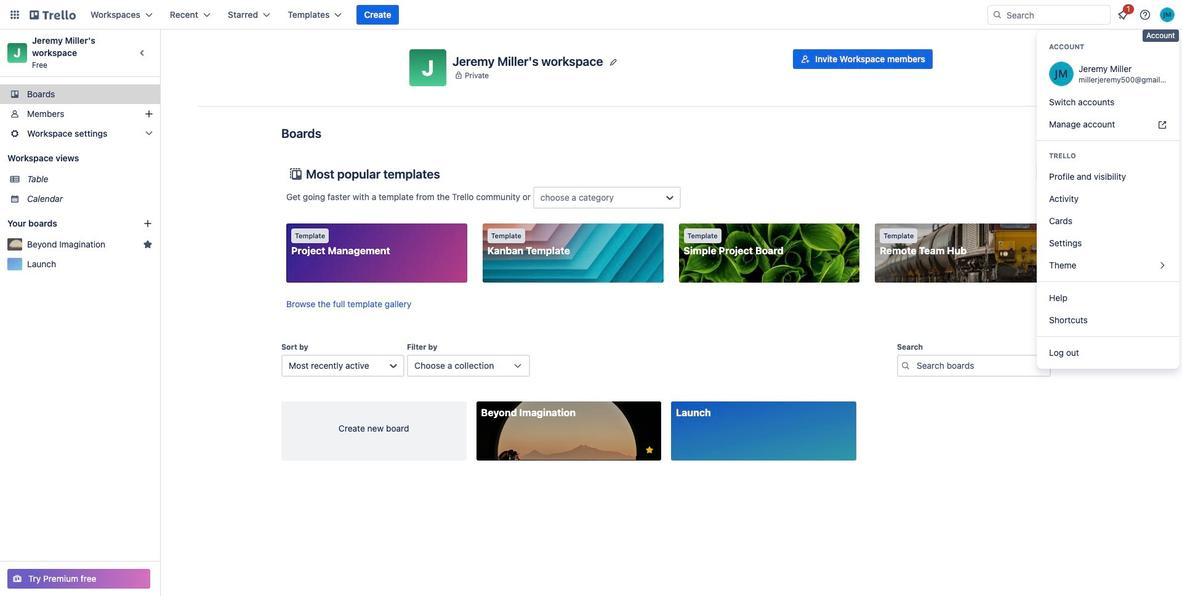 Task type: vqa. For each thing, say whether or not it's contained in the screenshot.
right Automation
no



Task type: locate. For each thing, give the bounding box(es) containing it.
add board image
[[143, 219, 153, 228]]

jeremy miller (jeremymiller198) image down search field
[[1049, 62, 1074, 86]]

0 vertical spatial jeremy miller (jeremymiller198) image
[[1160, 7, 1175, 22]]

Search boards text field
[[897, 355, 1051, 377]]

jeremy miller (jeremymiller198) image right open information menu icon
[[1160, 7, 1175, 22]]

tooltip
[[1143, 30, 1179, 42]]

Search field
[[1003, 6, 1110, 23]]

jeremy miller (jeremymiller198) image
[[1160, 7, 1175, 22], [1049, 62, 1074, 86]]

0 horizontal spatial jeremy miller (jeremymiller198) image
[[1049, 62, 1074, 86]]

back to home image
[[30, 5, 76, 25]]



Task type: describe. For each thing, give the bounding box(es) containing it.
1 horizontal spatial jeremy miller (jeremymiller198) image
[[1160, 7, 1175, 22]]

open information menu image
[[1139, 9, 1152, 21]]

1 vertical spatial jeremy miller (jeremymiller198) image
[[1049, 62, 1074, 86]]

workspace navigation collapse icon image
[[134, 44, 152, 62]]

your boards with 2 items element
[[7, 216, 124, 231]]

1 notification image
[[1116, 7, 1131, 22]]

primary element
[[0, 0, 1182, 30]]

search image
[[993, 10, 1003, 20]]

starred icon image
[[143, 240, 153, 249]]

click to unstar this board. it will be removed from your starred list. image
[[644, 445, 655, 456]]



